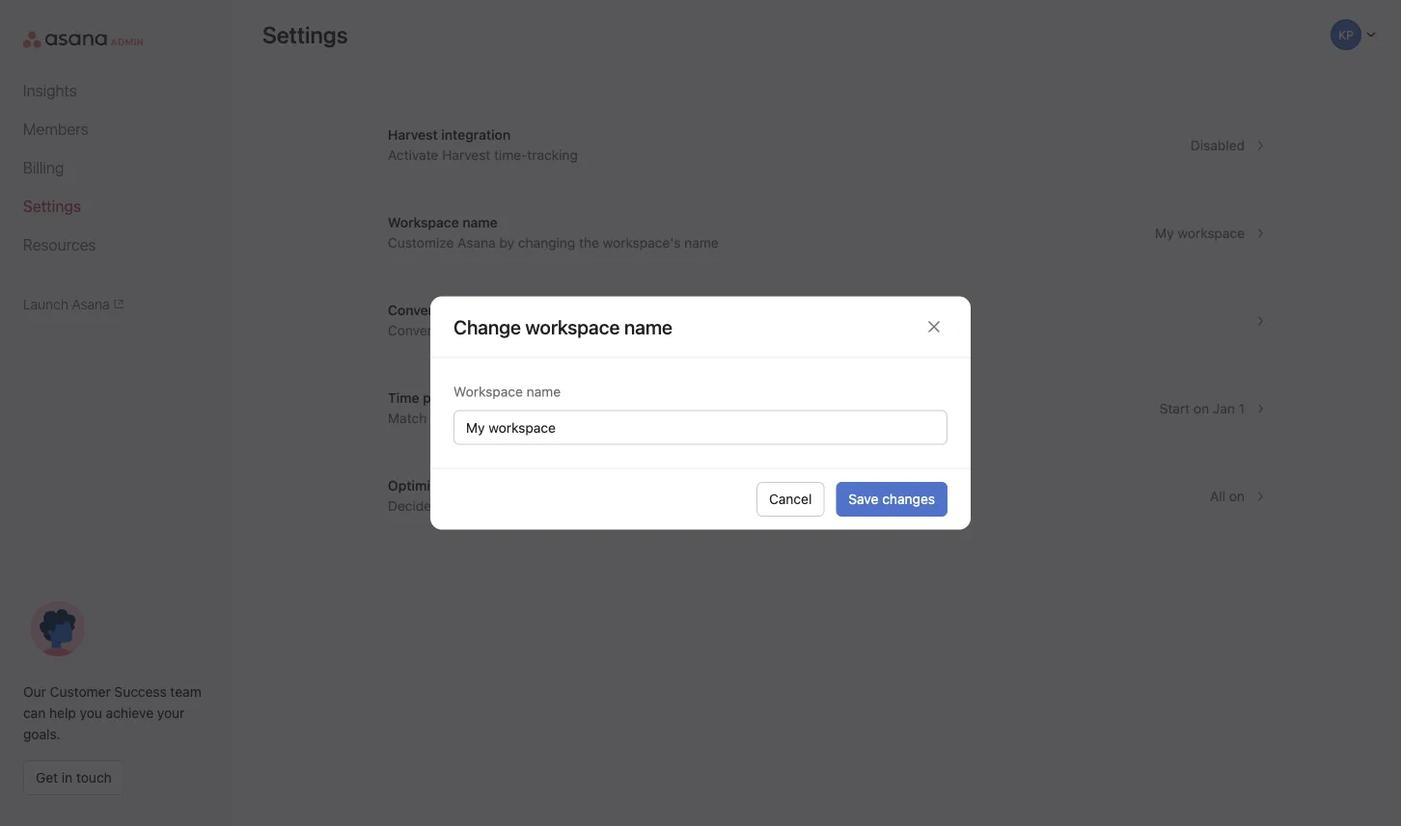 Task type: locate. For each thing, give the bounding box(es) containing it.
get in touch
[[36, 770, 112, 786]]

on right all
[[1229, 489, 1245, 505]]

in inside time periods match your workspace's annual operating rhythm (i.e. fiscal year) in asana
[[798, 411, 808, 426]]

users.
[[893, 498, 931, 514]]

(i.e.
[[699, 411, 722, 426]]

0 horizontal spatial workspace
[[472, 323, 539, 339]]

1 vertical spatial workspace
[[472, 323, 539, 339]]

1 horizontal spatial harvest
[[442, 147, 490, 163]]

0 horizontal spatial name
[[462, 215, 498, 231]]

workspace's right the
[[603, 235, 681, 251]]

0 vertical spatial workspace
[[1178, 225, 1245, 241]]

billing link
[[23, 156, 208, 179]]

customize
[[388, 235, 454, 251]]

in right year)
[[798, 411, 808, 426]]

1 vertical spatial convert
[[388, 323, 437, 339]]

1 vertical spatial on
[[1229, 489, 1245, 505]]

resources
[[23, 236, 96, 254]]

all
[[1210, 489, 1225, 505]]

workspace's down workspace name on the top left
[[462, 411, 539, 426]]

optimize
[[750, 498, 804, 514]]

2 vertical spatial workspace's
[[621, 498, 699, 514]]

workspace
[[388, 215, 459, 231], [454, 384, 523, 400]]

you for want
[[447, 498, 469, 514]]

your down team
[[157, 706, 185, 722]]

1 vertical spatial workspace's
[[462, 411, 539, 426]]

workspace down change
[[454, 384, 523, 400]]

you
[[447, 498, 469, 514], [80, 706, 102, 722]]

1 horizontal spatial on
[[1229, 489, 1245, 505]]

1 vertical spatial name
[[684, 235, 719, 251]]

your down the periods
[[430, 411, 458, 426]]

achieve
[[106, 706, 153, 722]]

0 vertical spatial in
[[798, 411, 808, 426]]

0 vertical spatial on
[[1194, 401, 1209, 417]]

workspace inside workspace name customize asana by changing the workspace's name
[[388, 215, 459, 231]]

your right use
[[590, 498, 618, 514]]

1 vertical spatial settings
[[23, 197, 81, 216]]

want
[[473, 498, 503, 514]]

the
[[579, 235, 599, 251]]

convert down customize
[[388, 302, 438, 318]]

in
[[798, 411, 808, 426], [62, 770, 73, 786]]

optimize with asana intelligence decide if you want asana to use your workspace's data to optimize work for your users.
[[388, 478, 931, 514]]

1 vertical spatial harvest
[[442, 147, 490, 163]]

0 horizontal spatial harvest
[[388, 127, 438, 143]]

1 horizontal spatial settings
[[262, 21, 348, 48]]

in right get
[[62, 770, 73, 786]]

1 horizontal spatial in
[[798, 411, 808, 426]]

my workspace
[[1155, 225, 1245, 241]]

an
[[559, 323, 574, 339]]

workspace inside dialog
[[454, 384, 523, 400]]

close this dialog image
[[926, 319, 942, 335]]

changing
[[518, 235, 575, 251]]

workspace inside convert to organization convert your workspace to an organization
[[472, 323, 539, 339]]

harvest up activate
[[388, 127, 438, 143]]

0 vertical spatial workspace's
[[603, 235, 681, 251]]

members
[[23, 120, 88, 138]]

insights
[[23, 82, 77, 100]]

harvest down integration
[[442, 147, 490, 163]]

0 vertical spatial workspace
[[388, 215, 459, 231]]

harvest integration activate harvest time-tracking
[[388, 127, 578, 163]]

if
[[435, 498, 443, 514]]

annual
[[543, 411, 584, 426]]

name for workspace name
[[527, 384, 561, 400]]

name inside dialog
[[527, 384, 561, 400]]

1 vertical spatial in
[[62, 770, 73, 786]]

workspace left an on the left top
[[472, 323, 539, 339]]

asana right year)
[[812, 411, 850, 426]]

1 horizontal spatial you
[[447, 498, 469, 514]]

start
[[1159, 401, 1190, 417]]

our
[[23, 685, 46, 701]]

1 horizontal spatial name
[[527, 384, 561, 400]]

1 vertical spatial organization
[[578, 323, 654, 339]]

your inside time periods match your workspace's annual operating rhythm (i.e. fiscal year) in asana
[[430, 411, 458, 426]]

convert
[[388, 302, 438, 318], [388, 323, 437, 339]]

0 vertical spatial you
[[447, 498, 469, 514]]

workspace
[[1178, 225, 1245, 241], [472, 323, 539, 339]]

settings link
[[23, 195, 208, 218]]

change workspace name
[[454, 316, 673, 338]]

to left an on the left top
[[543, 323, 555, 339]]

0 horizontal spatial in
[[62, 770, 73, 786]]

organization
[[458, 302, 538, 318], [578, 323, 654, 339]]

for
[[841, 498, 858, 514]]

0 vertical spatial organization
[[458, 302, 538, 318]]

launch asana
[[23, 296, 110, 312]]

harvest
[[388, 127, 438, 143], [442, 147, 490, 163]]

year)
[[762, 411, 794, 426]]

members link
[[23, 118, 208, 141]]

None text field
[[454, 411, 948, 445]]

time-
[[494, 147, 527, 163]]

1 horizontal spatial workspace
[[1178, 225, 1245, 241]]

on
[[1194, 401, 1209, 417], [1229, 489, 1245, 505]]

settings
[[262, 21, 348, 48], [23, 197, 81, 216]]

organization down by
[[458, 302, 538, 318]]

you inside our customer success team can help you achieve your goals.
[[80, 706, 102, 722]]

your inside convert to organization convert your workspace to an organization
[[441, 323, 468, 339]]

help
[[49, 706, 76, 722]]

organization right an on the left top
[[578, 323, 654, 339]]

workspace's
[[603, 235, 681, 251], [462, 411, 539, 426], [621, 498, 699, 514]]

on left jan
[[1194, 401, 1209, 417]]

your right for
[[862, 498, 889, 514]]

name
[[462, 215, 498, 231], [684, 235, 719, 251], [527, 384, 561, 400]]

asana left by
[[457, 235, 496, 251]]

0 vertical spatial convert
[[388, 302, 438, 318]]

convert up time
[[388, 323, 437, 339]]

you down customer
[[80, 706, 102, 722]]

0 horizontal spatial settings
[[23, 197, 81, 216]]

1 vertical spatial you
[[80, 706, 102, 722]]

you right if
[[447, 498, 469, 514]]

0 horizontal spatial on
[[1194, 401, 1209, 417]]

resources link
[[23, 234, 208, 257]]

workspace right my
[[1178, 225, 1245, 241]]

cancel button
[[756, 482, 824, 517]]

your
[[441, 323, 468, 339], [430, 411, 458, 426], [590, 498, 618, 514], [862, 498, 889, 514], [157, 706, 185, 722]]

0 vertical spatial settings
[[262, 21, 348, 48]]

to
[[442, 302, 455, 318], [543, 323, 555, 339], [548, 498, 561, 514], [734, 498, 747, 514]]

customer
[[50, 685, 111, 701]]

workspace's inside workspace name customize asana by changing the workspace's name
[[603, 235, 681, 251]]

to down the intelligence
[[548, 498, 561, 514]]

asana
[[457, 235, 496, 251], [72, 296, 110, 312], [812, 411, 850, 426], [479, 478, 518, 494], [506, 498, 545, 514]]

workspace up customize
[[388, 215, 459, 231]]

your up the periods
[[441, 323, 468, 339]]

tracking
[[527, 147, 578, 163]]

2 vertical spatial name
[[527, 384, 561, 400]]

0 horizontal spatial organization
[[458, 302, 538, 318]]

asana up want
[[479, 478, 518, 494]]

none text field inside change workspace name dialog
[[454, 411, 948, 445]]

0 vertical spatial name
[[462, 215, 498, 231]]

0 horizontal spatial you
[[80, 706, 102, 722]]

1 vertical spatial workspace
[[454, 384, 523, 400]]

our customer success team can help you achieve your goals.
[[23, 685, 201, 743]]

insights link
[[23, 79, 208, 102]]

save
[[848, 492, 878, 508]]

decide
[[388, 498, 431, 514]]

workspace's left data
[[621, 498, 699, 514]]

you inside optimize with asana intelligence decide if you want asana to use your workspace's data to optimize work for your users.
[[447, 498, 469, 514]]

in inside button
[[62, 770, 73, 786]]



Task type: vqa. For each thing, say whether or not it's contained in the screenshot.
topmost workspace's
yes



Task type: describe. For each thing, give the bounding box(es) containing it.
with
[[449, 478, 476, 494]]

1 convert from the top
[[388, 302, 438, 318]]

workspace for workspace name
[[454, 384, 523, 400]]

on for start
[[1194, 401, 1209, 417]]

2 horizontal spatial name
[[684, 235, 719, 251]]

can
[[23, 706, 46, 722]]

use
[[564, 498, 587, 514]]

to down customize
[[442, 302, 455, 318]]

1 horizontal spatial organization
[[578, 323, 654, 339]]

success
[[114, 685, 167, 701]]

start on jan 1
[[1159, 401, 1245, 417]]

workspace's inside optimize with asana intelligence decide if you want asana to use your workspace's data to optimize work for your users.
[[621, 498, 699, 514]]

2 convert from the top
[[388, 323, 437, 339]]

integration
[[441, 127, 511, 143]]

get in touch button
[[23, 761, 124, 796]]

rhythm
[[651, 411, 695, 426]]

changes
[[882, 492, 935, 508]]

optimize
[[388, 478, 445, 494]]

touch
[[76, 770, 112, 786]]

workspace name
[[525, 316, 673, 338]]

time
[[388, 390, 419, 406]]

work
[[807, 498, 837, 514]]

on for all
[[1229, 489, 1245, 505]]

convert to organization convert your workspace to an organization
[[388, 302, 654, 339]]

workspace name customize asana by changing the workspace's name
[[388, 215, 719, 251]]

workspace for workspace name customize asana by changing the workspace's name
[[388, 215, 459, 231]]

1
[[1239, 401, 1245, 417]]

get
[[36, 770, 58, 786]]

activate
[[388, 147, 438, 163]]

asana right launch
[[72, 296, 110, 312]]

your inside our customer success team can help you achieve your goals.
[[157, 706, 185, 722]]

cancel
[[769, 492, 812, 508]]

workspace's inside time periods match your workspace's annual operating rhythm (i.e. fiscal year) in asana
[[462, 411, 539, 426]]

intelligence
[[522, 478, 596, 494]]

launch
[[23, 296, 68, 312]]

0 vertical spatial harvest
[[388, 127, 438, 143]]

change
[[454, 316, 521, 338]]

billing
[[23, 159, 64, 177]]

disabled
[[1190, 137, 1245, 153]]

by
[[499, 235, 514, 251]]

name for workspace name customize asana by changing the workspace's name
[[462, 215, 498, 231]]

save changes
[[848, 492, 935, 508]]

asana inside workspace name customize asana by changing the workspace's name
[[457, 235, 496, 251]]

periods
[[423, 390, 471, 406]]

you for achieve
[[80, 706, 102, 722]]

workspace name
[[454, 384, 561, 400]]

time periods match your workspace's annual operating rhythm (i.e. fiscal year) in asana
[[388, 390, 850, 426]]

data
[[703, 498, 731, 514]]

to right data
[[734, 498, 747, 514]]

jan
[[1213, 401, 1235, 417]]

asana inside time periods match your workspace's annual operating rhythm (i.e. fiscal year) in asana
[[812, 411, 850, 426]]

asana right want
[[506, 498, 545, 514]]

team
[[170, 685, 201, 701]]

match
[[388, 411, 427, 426]]

settings inside settings link
[[23, 197, 81, 216]]

change workspace name dialog
[[430, 297, 971, 530]]

all on
[[1210, 489, 1245, 505]]

my
[[1155, 225, 1174, 241]]

goals.
[[23, 727, 60, 743]]

fiscal
[[726, 411, 758, 426]]

operating
[[588, 411, 647, 426]]

save changes button
[[836, 482, 948, 517]]

launch asana link
[[23, 296, 208, 312]]



